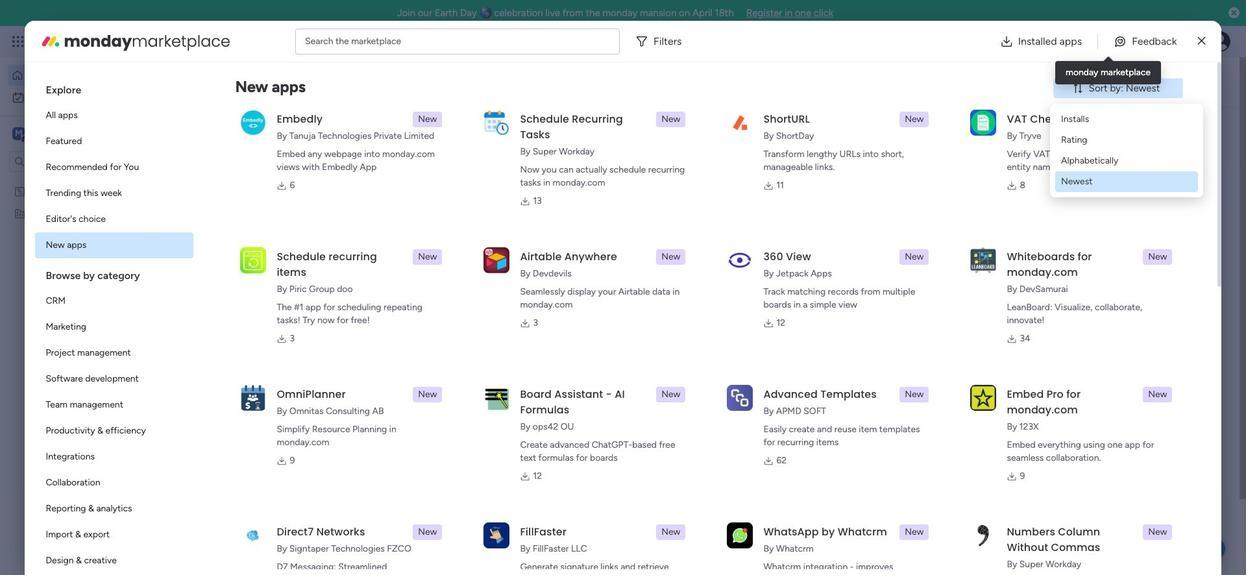 Task type: locate. For each thing, give the bounding box(es) containing it.
jacob simon image
[[1210, 31, 1231, 52]]

1 vertical spatial heading
[[35, 258, 194, 288]]

close my workspaces image
[[240, 513, 255, 529]]

monday marketplace image
[[41, 31, 61, 52], [1102, 35, 1115, 48]]

update feed image
[[1045, 35, 1058, 48]]

help image
[[1162, 35, 1175, 48]]

workspace image
[[261, 552, 292, 575]]

monday marketplace image right select product 'icon'
[[41, 31, 61, 52]]

select product image
[[12, 35, 25, 48]]

Search in workspace field
[[27, 154, 108, 169]]

app logo image
[[240, 110, 266, 136], [484, 110, 510, 136], [727, 110, 753, 136], [971, 110, 997, 136], [240, 247, 266, 273], [484, 247, 510, 273], [727, 247, 753, 273], [971, 247, 997, 273], [240, 385, 266, 411], [484, 385, 510, 411], [727, 385, 753, 411], [971, 385, 997, 411], [240, 523, 266, 548], [484, 523, 510, 548], [727, 523, 753, 548], [971, 523, 997, 548]]

list box
[[35, 73, 194, 575], [0, 178, 166, 400]]

0 vertical spatial heading
[[35, 73, 194, 103]]

workspace image
[[12, 127, 25, 141]]

roy mann image
[[270, 380, 296, 406]]

option
[[8, 65, 158, 86], [8, 87, 158, 108], [35, 103, 194, 129], [35, 129, 194, 155], [35, 155, 194, 181], [0, 180, 166, 182], [35, 181, 194, 206], [35, 206, 194, 232], [35, 232, 194, 258], [35, 288, 194, 314], [35, 314, 194, 340], [35, 340, 194, 366], [35, 366, 194, 392], [35, 392, 194, 418], [35, 418, 194, 444], [35, 444, 194, 470], [35, 470, 194, 496], [35, 496, 194, 522], [35, 522, 194, 548], [35, 548, 194, 574]]

monday marketplace image right invite members icon
[[1102, 35, 1115, 48]]

2 heading from the top
[[35, 258, 194, 288]]

heading
[[35, 73, 194, 103], [35, 258, 194, 288]]

v2 bolt switch image
[[1105, 74, 1113, 89]]



Task type: vqa. For each thing, say whether or not it's contained in the screenshot.
monday marketplace image
yes



Task type: describe. For each thing, give the bounding box(es) containing it.
see plans image
[[215, 34, 227, 49]]

0 horizontal spatial monday marketplace image
[[41, 31, 61, 52]]

menu menu
[[1056, 109, 1199, 192]]

1 horizontal spatial monday marketplace image
[[1102, 35, 1115, 48]]

quick search results list box
[[240, 147, 962, 319]]

dapulse x slim image
[[1198, 33, 1206, 49]]

notifications image
[[1016, 35, 1029, 48]]

1 image
[[1054, 27, 1066, 41]]

public board image
[[435, 263, 449, 277]]

public board image
[[256, 263, 270, 277]]

invite members image
[[1073, 35, 1086, 48]]

templates image image
[[1005, 124, 1176, 214]]

add to favorites image
[[569, 263, 582, 276]]

workspace selection element
[[12, 126, 108, 143]]

close recently visited image
[[240, 132, 255, 147]]

search everything image
[[1134, 35, 1147, 48]]

help center element
[[993, 398, 1188, 450]]

1 heading from the top
[[35, 73, 194, 103]]



